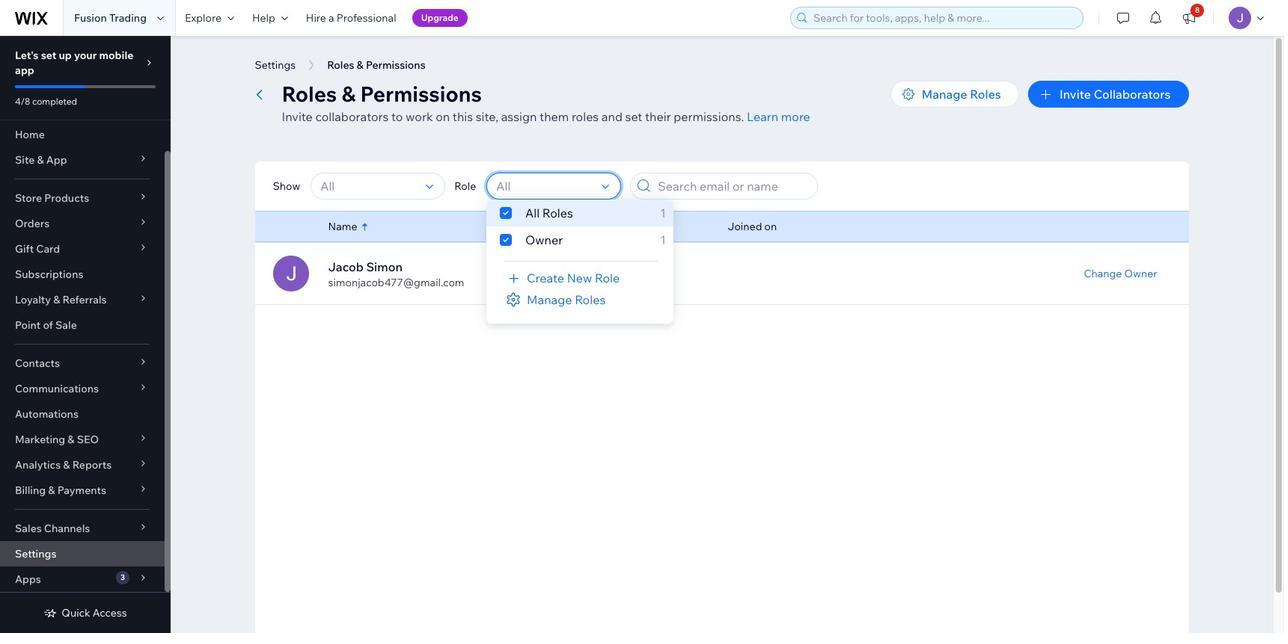 Task type: vqa. For each thing, say whether or not it's contained in the screenshot.
'stat' inside the New custom alert Create an alert for any stat you want to keep an eye on.
no



Task type: describe. For each thing, give the bounding box(es) containing it.
up
[[59, 49, 72, 62]]

change owner button
[[1084, 267, 1157, 281]]

upgrade
[[421, 12, 459, 23]]

gift
[[15, 242, 34, 256]]

new
[[567, 271, 592, 286]]

permissions for roles & permissions invite collaborators to work on this site, assign them roles and set their permissions. learn more
[[360, 81, 482, 107]]

option containing all roles
[[487, 200, 674, 227]]

fusion
[[74, 11, 107, 25]]

none checkbox containing owner
[[487, 227, 674, 254]]

learn more link
[[747, 109, 810, 124]]

site & app button
[[0, 147, 165, 173]]

their
[[645, 109, 671, 124]]

invite inside button
[[1060, 87, 1091, 102]]

none checkbox containing all roles
[[487, 200, 674, 227]]

point of sale link
[[0, 313, 165, 338]]

hire a professional
[[306, 11, 396, 25]]

home
[[15, 128, 45, 141]]

this
[[453, 109, 473, 124]]

automations
[[15, 408, 79, 421]]

1 all field from the left
[[316, 174, 421, 199]]

list box containing all roles
[[487, 200, 674, 254]]

sales channels button
[[0, 516, 165, 542]]

a
[[329, 11, 334, 25]]

sale
[[55, 319, 77, 332]]

1 vertical spatial role
[[571, 220, 592, 233]]

trading
[[109, 11, 147, 25]]

1 for all roles
[[660, 206, 666, 221]]

learn
[[747, 109, 778, 124]]

marketing
[[15, 433, 65, 447]]

store
[[15, 192, 42, 205]]

permissions.
[[674, 109, 744, 124]]

reports
[[72, 459, 112, 472]]

joined on
[[728, 220, 777, 233]]

roles & permissions invite collaborators to work on this site, assign them roles and set their permissions. learn more
[[282, 81, 810, 124]]

card
[[36, 242, 60, 256]]

& for billing & payments
[[48, 484, 55, 498]]

create new role button
[[505, 269, 620, 287]]

invite inside 'roles & permissions invite collaborators to work on this site, assign them roles and set their permissions. learn more'
[[282, 109, 313, 124]]

permissions for roles & permissions
[[366, 58, 426, 72]]

of
[[43, 319, 53, 332]]

set inside the let's set up your mobile app
[[41, 49, 56, 62]]

create new role
[[527, 271, 620, 286]]

roles
[[572, 109, 599, 124]]

analytics & reports
[[15, 459, 112, 472]]

contacts
[[15, 357, 60, 370]]

role inside button
[[595, 271, 620, 286]]

billing & payments button
[[0, 478, 165, 504]]

simonjacob477@gmail.com
[[328, 276, 464, 290]]

analytics & reports button
[[0, 453, 165, 478]]

seo
[[77, 433, 99, 447]]

assign
[[501, 109, 537, 124]]

quick access button
[[44, 607, 127, 620]]

collaborators
[[1094, 87, 1171, 102]]

settings button
[[247, 54, 303, 76]]

communications button
[[0, 376, 165, 402]]

collaborators
[[315, 109, 389, 124]]

roles inside 'roles & permissions invite collaborators to work on this site, assign them roles and set their permissions. learn more'
[[282, 81, 337, 107]]

2 horizontal spatial owner
[[1124, 267, 1157, 281]]

contacts button
[[0, 351, 165, 376]]

marketing & seo
[[15, 433, 99, 447]]

them
[[540, 109, 569, 124]]

jacob
[[328, 260, 364, 275]]

let's set up your mobile app
[[15, 49, 133, 77]]

& for loyalty & referrals
[[53, 293, 60, 307]]

hire
[[306, 11, 326, 25]]

settings link
[[0, 542, 165, 567]]

products
[[44, 192, 89, 205]]

site,
[[476, 109, 498, 124]]

roles inside option
[[543, 206, 573, 221]]

sales
[[15, 522, 42, 536]]

site
[[15, 153, 35, 167]]

manage roles link
[[890, 81, 1019, 108]]



Task type: locate. For each thing, give the bounding box(es) containing it.
on right joined
[[764, 220, 777, 233]]

store products button
[[0, 186, 165, 211]]

manage inside manage roles button
[[527, 293, 572, 308]]

1 vertical spatial on
[[764, 220, 777, 233]]

simon
[[366, 260, 402, 275]]

0 horizontal spatial set
[[41, 49, 56, 62]]

hire a professional link
[[297, 0, 405, 36]]

your
[[74, 49, 97, 62]]

help button
[[243, 0, 297, 36]]

access
[[93, 607, 127, 620]]

subscriptions
[[15, 268, 83, 281]]

owner down all roles
[[526, 233, 563, 248]]

1 horizontal spatial invite
[[1060, 87, 1091, 102]]

0 vertical spatial set
[[41, 49, 56, 62]]

1 horizontal spatial manage roles
[[922, 87, 1001, 102]]

2 vertical spatial role
[[595, 271, 620, 286]]

0 vertical spatial permissions
[[366, 58, 426, 72]]

& for roles & permissions
[[357, 58, 364, 72]]

all field up all roles
[[492, 174, 597, 199]]

name
[[328, 220, 357, 233]]

settings for settings link
[[15, 548, 56, 561]]

show
[[273, 180, 300, 193]]

professional
[[337, 11, 396, 25]]

analytics
[[15, 459, 61, 472]]

joined
[[728, 220, 762, 233]]

app
[[46, 153, 67, 167]]

quick
[[62, 607, 90, 620]]

apps
[[15, 573, 41, 587]]

owner
[[526, 233, 563, 248], [571, 267, 603, 281], [1124, 267, 1157, 281]]

& inside popup button
[[37, 153, 44, 167]]

on left this
[[436, 109, 450, 124]]

0 vertical spatial settings
[[255, 58, 296, 72]]

&
[[357, 58, 364, 72], [342, 81, 356, 107], [37, 153, 44, 167], [53, 293, 60, 307], [68, 433, 74, 447], [63, 459, 70, 472], [48, 484, 55, 498]]

communications
[[15, 382, 99, 396]]

2 horizontal spatial role
[[595, 271, 620, 286]]

app
[[15, 64, 34, 77]]

role right all
[[571, 220, 592, 233]]

home link
[[0, 122, 165, 147]]

0 horizontal spatial on
[[436, 109, 450, 124]]

2 1 from the top
[[660, 233, 666, 248]]

orders
[[15, 217, 50, 230]]

on inside 'roles & permissions invite collaborators to work on this site, assign them roles and set their permissions. learn more'
[[436, 109, 450, 124]]

& left reports
[[63, 459, 70, 472]]

4/8 completed
[[15, 96, 77, 107]]

& inside button
[[357, 58, 364, 72]]

0 horizontal spatial owner
[[526, 233, 563, 248]]

& right billing
[[48, 484, 55, 498]]

0 horizontal spatial settings
[[15, 548, 56, 561]]

option
[[487, 200, 674, 227]]

and
[[602, 109, 623, 124]]

0 horizontal spatial role
[[454, 180, 476, 193]]

& right loyalty
[[53, 293, 60, 307]]

0 vertical spatial manage roles
[[922, 87, 1001, 102]]

all field up name
[[316, 174, 421, 199]]

work
[[406, 109, 433, 124]]

settings for settings button at the left top of the page
[[255, 58, 296, 72]]

1 vertical spatial manage roles
[[527, 293, 606, 308]]

0 vertical spatial manage
[[922, 87, 967, 102]]

1 vertical spatial permissions
[[360, 81, 482, 107]]

1 vertical spatial invite
[[282, 109, 313, 124]]

2 all field from the left
[[492, 174, 597, 199]]

set left 'up'
[[41, 49, 56, 62]]

invite collaborators
[[1060, 87, 1171, 102]]

1 horizontal spatial all field
[[492, 174, 597, 199]]

settings inside settings button
[[255, 58, 296, 72]]

gift card
[[15, 242, 60, 256]]

1 vertical spatial 1
[[660, 233, 666, 248]]

& up the collaborators
[[342, 81, 356, 107]]

1 vertical spatial manage
[[527, 293, 572, 308]]

& for site & app
[[37, 153, 44, 167]]

0 vertical spatial role
[[454, 180, 476, 193]]

& for marketing & seo
[[68, 433, 74, 447]]

1
[[660, 206, 666, 221], [660, 233, 666, 248]]

settings inside settings link
[[15, 548, 56, 561]]

role down this
[[454, 180, 476, 193]]

invite left collaborators
[[1060, 87, 1091, 102]]

& left seo
[[68, 433, 74, 447]]

orders button
[[0, 211, 165, 236]]

0 vertical spatial on
[[436, 109, 450, 124]]

billing
[[15, 484, 46, 498]]

permissions up work
[[360, 81, 482, 107]]

0 vertical spatial invite
[[1060, 87, 1091, 102]]

permissions up to
[[366, 58, 426, 72]]

0 horizontal spatial manage
[[527, 293, 572, 308]]

payments
[[57, 484, 106, 498]]

let's
[[15, 49, 39, 62]]

channels
[[44, 522, 90, 536]]

role right new
[[595, 271, 620, 286]]

create
[[527, 271, 564, 286]]

fusion trading
[[74, 11, 147, 25]]

& for analytics & reports
[[63, 459, 70, 472]]

owner right change
[[1124, 267, 1157, 281]]

all roles
[[526, 206, 573, 221]]

completed
[[32, 96, 77, 107]]

gift card button
[[0, 236, 165, 262]]

permissions inside 'roles & permissions invite collaborators to work on this site, assign them roles and set their permissions. learn more'
[[360, 81, 482, 107]]

loyalty & referrals button
[[0, 287, 165, 313]]

settings down sales
[[15, 548, 56, 561]]

invite collaborators button
[[1028, 81, 1189, 108]]

1 horizontal spatial set
[[625, 109, 642, 124]]

manage roles inside button
[[527, 293, 606, 308]]

1 horizontal spatial manage
[[922, 87, 967, 102]]

1 for owner
[[660, 233, 666, 248]]

invite left the collaborators
[[282, 109, 313, 124]]

Search email or name field
[[653, 174, 813, 199]]

1 horizontal spatial owner
[[571, 267, 603, 281]]

sales channels
[[15, 522, 90, 536]]

subscriptions link
[[0, 262, 165, 287]]

& for roles & permissions invite collaborators to work on this site, assign them roles and set their permissions. learn more
[[342, 81, 356, 107]]

to
[[391, 109, 403, 124]]

1 horizontal spatial settings
[[255, 58, 296, 72]]

set inside 'roles & permissions invite collaborators to work on this site, assign them roles and set their permissions. learn more'
[[625, 109, 642, 124]]

1 1 from the top
[[660, 206, 666, 221]]

permissions
[[366, 58, 426, 72], [360, 81, 482, 107]]

manage for manage roles button
[[527, 293, 572, 308]]

0 horizontal spatial invite
[[282, 109, 313, 124]]

settings
[[255, 58, 296, 72], [15, 548, 56, 561]]

roles & permissions
[[327, 58, 426, 72]]

marketing & seo button
[[0, 427, 165, 453]]

1 horizontal spatial on
[[764, 220, 777, 233]]

automations link
[[0, 402, 165, 427]]

manage roles for manage roles link
[[922, 87, 1001, 102]]

referrals
[[62, 293, 107, 307]]

settings down help 'button'
[[255, 58, 296, 72]]

owner inside option
[[526, 233, 563, 248]]

site & app
[[15, 153, 67, 167]]

manage roles for manage roles button
[[527, 293, 606, 308]]

manage for manage roles link
[[922, 87, 967, 102]]

set right and
[[625, 109, 642, 124]]

change
[[1084, 267, 1122, 281]]

permissions inside button
[[366, 58, 426, 72]]

None checkbox
[[487, 200, 674, 227]]

All field
[[316, 174, 421, 199], [492, 174, 597, 199]]

quick access
[[62, 607, 127, 620]]

list box
[[487, 200, 674, 254]]

0 vertical spatial 1
[[660, 206, 666, 221]]

Search for tools, apps, help & more... field
[[809, 7, 1078, 28]]

billing & payments
[[15, 484, 106, 498]]

manage inside manage roles link
[[922, 87, 967, 102]]

4/8
[[15, 96, 30, 107]]

explore
[[185, 11, 221, 25]]

1 vertical spatial settings
[[15, 548, 56, 561]]

sidebar element
[[0, 36, 171, 634]]

role
[[454, 180, 476, 193], [571, 220, 592, 233], [595, 271, 620, 286]]

0 horizontal spatial manage roles
[[527, 293, 606, 308]]

owner up manage roles button
[[571, 267, 603, 281]]

point
[[15, 319, 41, 332]]

0 horizontal spatial all field
[[316, 174, 421, 199]]

roles
[[327, 58, 354, 72], [282, 81, 337, 107], [970, 87, 1001, 102], [543, 206, 573, 221], [575, 293, 606, 308]]

jacob simon simonjacob477@gmail.com
[[328, 260, 464, 290]]

more
[[781, 109, 810, 124]]

None checkbox
[[487, 227, 674, 254]]

all
[[526, 206, 540, 221]]

help
[[252, 11, 275, 25]]

manage roles button
[[505, 291, 606, 309]]

loyalty & referrals
[[15, 293, 107, 307]]

1 horizontal spatial role
[[571, 220, 592, 233]]

manage roles
[[922, 87, 1001, 102], [527, 293, 606, 308]]

& down professional
[[357, 58, 364, 72]]

& right site in the top of the page
[[37, 153, 44, 167]]

& inside 'roles & permissions invite collaborators to work on this site, assign them roles and set their permissions. learn more'
[[342, 81, 356, 107]]

& inside 'popup button'
[[68, 433, 74, 447]]

1 vertical spatial set
[[625, 109, 642, 124]]

change owner
[[1084, 267, 1157, 281]]

8 button
[[1173, 0, 1206, 36]]



